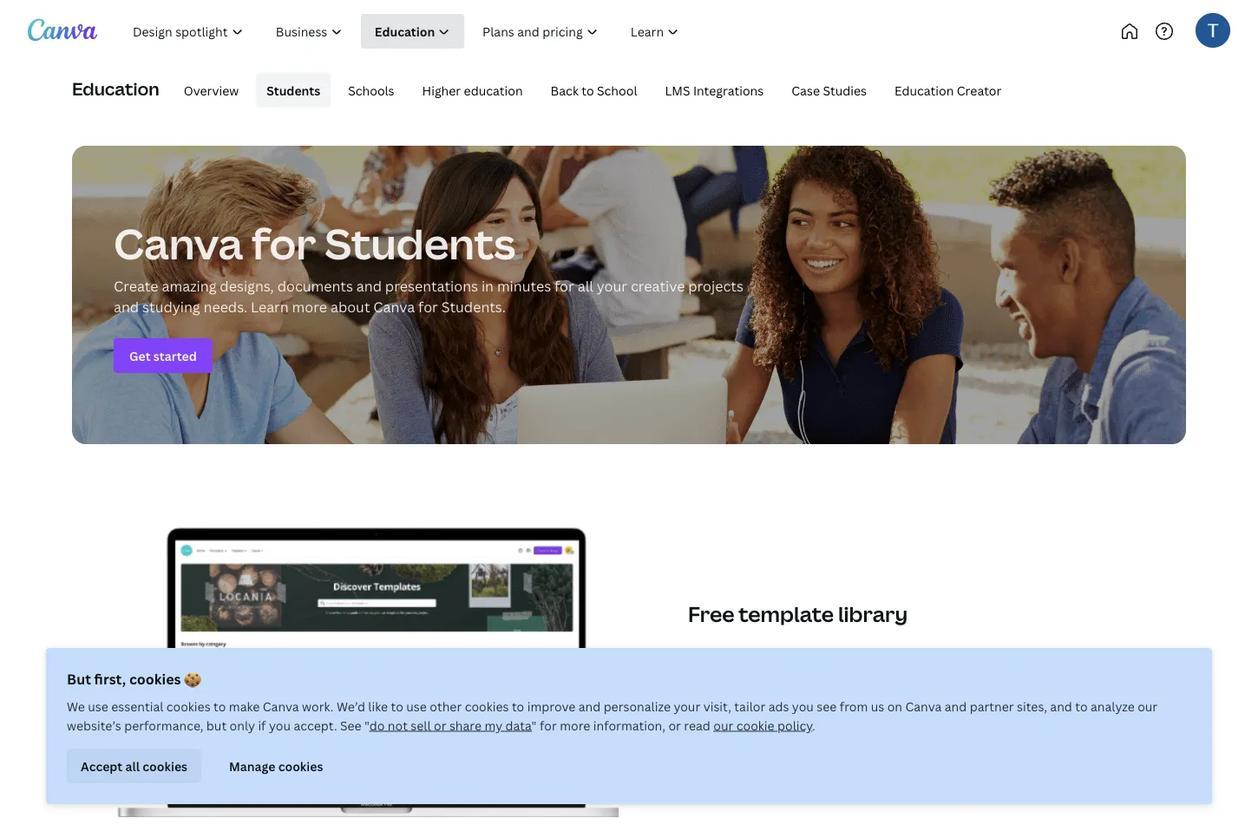 Task type: vqa. For each thing, say whether or not it's contained in the screenshot.
Graph (Unlimited) Group
no



Task type: describe. For each thing, give the bounding box(es) containing it.
and down create
[[114, 298, 139, 316]]

learn
[[251, 298, 289, 316]]

has
[[728, 648, 748, 665]]

policy
[[778, 717, 812, 734]]

for down presentations
[[418, 298, 438, 316]]

start
[[996, 668, 1024, 684]]

schools link
[[338, 73, 405, 108]]

1 use from the left
[[88, 698, 108, 715]]

🍪
[[184, 670, 198, 689]]

2 " from the left
[[532, 717, 537, 734]]

and up do not sell or share my data " for more information, or read our cookie policy .
[[579, 698, 601, 715]]

integrations
[[693, 82, 764, 98]]

accept.
[[294, 717, 337, 734]]

students inside canva for students create amazing designs, documents and presentations in minutes for all your creative projects and studying needs. learn more about canva for students.
[[325, 214, 516, 271]]

cookies down 🍪
[[166, 698, 211, 715]]

our inside we use essential cookies to make canva work. we'd like to use other cookies to improve and personalize your visit, tailor ads you see from us on canva and partner sites, and to analyze our website's performance, but only if you accept. see "
[[1138, 698, 1158, 715]]

students.
[[441, 298, 506, 316]]

tailor
[[735, 698, 766, 715]]

1 vertical spatial templates
[[796, 699, 855, 716]]

to left start
[[981, 668, 993, 684]]

2 use from the left
[[406, 698, 427, 715]]

template
[[739, 600, 834, 628]]

but first, cookies 🍪
[[67, 670, 198, 689]]

performance,
[[124, 717, 203, 734]]

our cookie policy link
[[714, 717, 812, 734]]

1 vertical spatial you
[[792, 698, 814, 715]]

1 horizontal spatial more
[[560, 717, 590, 734]]

2 vertical spatial you
[[269, 717, 291, 734]]

sell
[[411, 717, 431, 734]]

schools
[[348, 82, 395, 98]]

canva for students create amazing designs, documents and presentations in minutes for all your creative projects and studying needs. learn more about canva for students.
[[114, 214, 744, 316]]

or for do not sell or share my data " for more information, or read our cookie policy .
[[669, 717, 681, 734]]

accept all cookies button
[[67, 749, 201, 784]]

and right sites,
[[1050, 698, 1073, 715]]

quality
[[888, 648, 929, 665]]

high
[[860, 648, 885, 665]]

we'd
[[337, 698, 365, 715]]

imaginable,
[[688, 668, 755, 684]]

case
[[792, 82, 820, 98]]

like
[[368, 698, 388, 715]]

" inside we use essential cookies to make canva work. we'd like to use other cookies to improve and personalize your visit, tailor ads you see from us on canva and partner sites, and to analyze our website's performance, but only if you accept. see "
[[365, 717, 369, 734]]

out
[[727, 699, 747, 716]]

from for us
[[840, 698, 868, 715]]

website's
[[67, 717, 121, 734]]

to up but
[[214, 698, 226, 715]]

to right back
[[582, 82, 594, 98]]

overview link
[[173, 73, 249, 108]]

canva up if
[[263, 698, 299, 715]]

make
[[229, 698, 260, 715]]

read
[[684, 717, 711, 734]]

higher education link
[[412, 73, 533, 108]]

presentations
[[385, 277, 478, 296]]

if
[[258, 717, 266, 734]]

topic
[[1098, 648, 1128, 665]]

about
[[331, 298, 370, 316]]

subject
[[1036, 648, 1079, 665]]

top level navigation element
[[118, 14, 753, 49]]

your inside canva for students create amazing designs, documents and presentations in minutes for all your creative projects and studying needs. learn more about canva for students.
[[597, 277, 628, 296]]

students
[[879, 699, 930, 716]]

my
[[485, 717, 503, 734]]

higher
[[422, 82, 461, 98]]

first,
[[94, 670, 126, 689]]

cookies down the performance,
[[143, 758, 187, 774]]

of
[[816, 648, 828, 665]]

studies
[[823, 82, 867, 98]]

but
[[67, 670, 91, 689]]

education for education creator
[[895, 82, 954, 98]]

amazing
[[162, 277, 217, 296]]

free,
[[831, 648, 857, 665]]

personalize
[[604, 698, 671, 715]]

data
[[506, 717, 532, 734]]

manage cookies button
[[215, 749, 337, 784]]

designs,
[[220, 277, 274, 296]]

canva inside canva has thousands of free, high quality templates on any subject or topic imaginable, to help you ace your studies. no need to start from scratch!
[[688, 648, 725, 665]]

menu bar containing overview
[[166, 73, 1012, 108]]

to up data
[[512, 698, 524, 715]]

canva down no
[[906, 698, 942, 715]]

needs.
[[204, 298, 247, 316]]

canva has thousands of free, high quality templates on any subject or topic imaginable, to help you ace your studies. no need to start from scratch!
[[688, 648, 1128, 684]]

more inside canva for students create amazing designs, documents and presentations in minutes for all your creative projects and studying needs. learn more about canva for students.
[[292, 298, 327, 316]]

student templates homepage image
[[72, 488, 619, 818]]

visit,
[[704, 698, 732, 715]]

back
[[551, 82, 579, 98]]

and down need
[[945, 698, 967, 715]]

partner
[[970, 698, 1014, 715]]

essential
[[111, 698, 163, 715]]

we use essential cookies to make canva work. we'd like to use other cookies to improve and personalize your visit, tailor ads you see from us on canva and partner sites, and to analyze our website's performance, but only if you accept. see "
[[67, 698, 1158, 734]]

free
[[688, 600, 735, 628]]

on inside canva has thousands of free, high quality templates on any subject or topic imaginable, to help you ace your studies. no need to start from scratch!
[[994, 648, 1009, 665]]

studies.
[[880, 668, 926, 684]]

only
[[230, 717, 255, 734]]

minutes
[[497, 277, 551, 296]]

us
[[871, 698, 885, 715]]

canva down presentations
[[374, 298, 415, 316]]



Task type: locate. For each thing, give the bounding box(es) containing it.
menu bar
[[166, 73, 1012, 108]]

more down improve
[[560, 717, 590, 734]]

1 horizontal spatial from
[[1027, 668, 1055, 684]]

share
[[449, 717, 482, 734]]

0 horizontal spatial all
[[125, 758, 140, 774]]

1 horizontal spatial our
[[750, 699, 770, 716]]

students link
[[256, 73, 331, 108]]

to down scratch!
[[1076, 698, 1088, 715]]

accept
[[81, 758, 123, 774]]

students up presentations
[[325, 214, 516, 271]]

information,
[[593, 717, 666, 734]]

free template library
[[688, 600, 908, 628]]

our
[[1138, 698, 1158, 715], [750, 699, 770, 716], [714, 717, 734, 734]]

" right see
[[365, 717, 369, 734]]

2 vertical spatial your
[[674, 698, 701, 715]]

1 horizontal spatial or
[[669, 717, 681, 734]]

check out our top templates for students below.
[[688, 699, 971, 716]]

not
[[388, 717, 408, 734]]

1 vertical spatial your
[[850, 668, 877, 684]]

documents
[[277, 277, 353, 296]]

or for canva has thousands of free, high quality templates on any subject or topic imaginable, to help you ace your studies. no need to start from scratch!
[[1082, 648, 1095, 665]]

improve
[[527, 698, 576, 715]]

0 vertical spatial you
[[802, 668, 824, 684]]

from
[[1027, 668, 1055, 684], [840, 698, 868, 715]]

1 horizontal spatial all
[[578, 277, 594, 296]]

help
[[773, 668, 799, 684]]

see
[[340, 717, 362, 734]]

0 vertical spatial all
[[578, 277, 594, 296]]

below.
[[933, 699, 971, 716]]

or right sell
[[434, 717, 446, 734]]

education inside menu bar
[[895, 82, 954, 98]]

cookies up essential
[[129, 670, 181, 689]]

on
[[994, 648, 1009, 665], [888, 698, 903, 715]]

canva up imaginable,
[[688, 648, 725, 665]]

any
[[1012, 648, 1033, 665]]

0 horizontal spatial our
[[714, 717, 734, 734]]

your for canva has thousands of free, high quality templates on any subject or topic imaginable, to help you ace your studies. no need to start from scratch!
[[850, 668, 877, 684]]

templates up .
[[796, 699, 855, 716]]

sites,
[[1017, 698, 1047, 715]]

your up read
[[674, 698, 701, 715]]

on right us
[[888, 698, 903, 715]]

create
[[114, 277, 158, 296]]

0 vertical spatial on
[[994, 648, 1009, 665]]

studying
[[142, 298, 200, 316]]

you
[[802, 668, 824, 684], [792, 698, 814, 715], [269, 717, 291, 734]]

0 vertical spatial more
[[292, 298, 327, 316]]

1 horizontal spatial your
[[674, 698, 701, 715]]

scratch!
[[1058, 668, 1106, 684]]

students inside menu bar
[[267, 82, 320, 98]]

your inside canva has thousands of free, high quality templates on any subject or topic imaginable, to help you ace your studies. no need to start from scratch!
[[850, 668, 877, 684]]

1 " from the left
[[365, 717, 369, 734]]

you right if
[[269, 717, 291, 734]]

your for we use essential cookies to make canva work. we'd like to use other cookies to improve and personalize your visit, tailor ads you see from us on canva and partner sites, and to analyze our website's performance, but only if you accept. see "
[[674, 698, 701, 715]]

1 horizontal spatial use
[[406, 698, 427, 715]]

more
[[292, 298, 327, 316], [560, 717, 590, 734]]

for down improve
[[540, 717, 557, 734]]

education
[[464, 82, 523, 98]]

for
[[252, 214, 316, 271], [555, 277, 574, 296], [418, 298, 438, 316], [858, 699, 876, 716], [540, 717, 557, 734]]

case studies
[[792, 82, 867, 98]]

1 horizontal spatial "
[[532, 717, 537, 734]]

on left any at the right bottom of the page
[[994, 648, 1009, 665]]

cookies down accept. on the left of the page
[[278, 758, 323, 774]]

1 horizontal spatial students
[[325, 214, 516, 271]]

check
[[688, 699, 724, 716]]

need
[[948, 668, 978, 684]]

creator
[[957, 82, 1002, 98]]

cookies
[[129, 670, 181, 689], [166, 698, 211, 715], [465, 698, 509, 715], [143, 758, 187, 774], [278, 758, 323, 774]]

0 horizontal spatial or
[[434, 717, 446, 734]]

manage cookies
[[229, 758, 323, 774]]

students
[[267, 82, 320, 98], [325, 214, 516, 271]]

to
[[582, 82, 594, 98], [758, 668, 770, 684], [981, 668, 993, 684], [214, 698, 226, 715], [391, 698, 403, 715], [512, 698, 524, 715], [1076, 698, 1088, 715]]

0 horizontal spatial students
[[267, 82, 320, 98]]

0 horizontal spatial your
[[597, 277, 628, 296]]

all inside canva for students create amazing designs, documents and presentations in minutes for all your creative projects and studying needs. learn more about canva for students.
[[578, 277, 594, 296]]

1 horizontal spatial templates
[[932, 648, 991, 665]]

and
[[357, 277, 382, 296], [114, 298, 139, 316], [579, 698, 601, 715], [945, 698, 967, 715], [1050, 698, 1073, 715]]

0 horizontal spatial "
[[365, 717, 369, 734]]

from inside we use essential cookies to make canva work. we'd like to use other cookies to improve and personalize your visit, tailor ads you see from us on canva and partner sites, and to analyze our website's performance, but only if you accept. see "
[[840, 698, 868, 715]]

2 horizontal spatial or
[[1082, 648, 1095, 665]]

in
[[482, 277, 494, 296]]

1 vertical spatial more
[[560, 717, 590, 734]]

our up our cookie policy link at the right bottom of page
[[750, 699, 770, 716]]

but
[[206, 717, 227, 734]]

2 horizontal spatial our
[[1138, 698, 1158, 715]]

0 horizontal spatial use
[[88, 698, 108, 715]]

do not sell or share my data link
[[369, 717, 532, 734]]

do
[[369, 717, 385, 734]]

your left "creative"
[[597, 277, 628, 296]]

all inside button
[[125, 758, 140, 774]]

0 vertical spatial templates
[[932, 648, 991, 665]]

and up about
[[357, 277, 382, 296]]

from for scratch!
[[1027, 668, 1055, 684]]

or left read
[[669, 717, 681, 734]]

back to school link
[[540, 73, 648, 108]]

for up documents
[[252, 214, 316, 271]]

from left us
[[840, 698, 868, 715]]

more down documents
[[292, 298, 327, 316]]

templates inside canva has thousands of free, high quality templates on any subject or topic imaginable, to help you ace your studies. no need to start from scratch!
[[932, 648, 991, 665]]

education for education
[[72, 76, 159, 100]]

top
[[773, 699, 793, 716]]

no
[[929, 668, 945, 684]]

projects
[[688, 277, 744, 296]]

0 vertical spatial your
[[597, 277, 628, 296]]

0 vertical spatial from
[[1027, 668, 1055, 684]]

1 vertical spatial from
[[840, 698, 868, 715]]

analyze
[[1091, 698, 1135, 715]]

for left students
[[858, 699, 876, 716]]

0 vertical spatial students
[[267, 82, 320, 98]]

canva up amazing
[[114, 214, 243, 271]]

or inside canva has thousands of free, high quality templates on any subject or topic imaginable, to help you ace your studies. no need to start from scratch!
[[1082, 648, 1095, 665]]

you down the of
[[802, 668, 824, 684]]

other
[[430, 698, 462, 715]]

cookies up the 'my'
[[465, 698, 509, 715]]

" down improve
[[532, 717, 537, 734]]

higher education
[[422, 82, 523, 98]]

or up scratch!
[[1082, 648, 1095, 665]]

.
[[812, 717, 816, 734]]

case studies link
[[781, 73, 877, 108]]

to left help
[[758, 668, 770, 684]]

education creator
[[895, 82, 1002, 98]]

0 horizontal spatial templates
[[796, 699, 855, 716]]

accept all cookies
[[81, 758, 187, 774]]

you inside canva has thousands of free, high quality templates on any subject or topic imaginable, to help you ace your studies. no need to start from scratch!
[[802, 668, 824, 684]]

0 horizontal spatial on
[[888, 698, 903, 715]]

our down visit,
[[714, 717, 734, 734]]

all right accept in the bottom of the page
[[125, 758, 140, 774]]

lms
[[665, 82, 690, 98]]

from inside canva has thousands of free, high quality templates on any subject or topic imaginable, to help you ace your studies. no need to start from scratch!
[[1027, 668, 1055, 684]]

on inside we use essential cookies to make canva work. we'd like to use other cookies to improve and personalize your visit, tailor ads you see from us on canva and partner sites, and to analyze our website's performance, but only if you accept. see "
[[888, 698, 903, 715]]

you up the policy at the right
[[792, 698, 814, 715]]

library
[[838, 600, 908, 628]]

lms integrations link
[[655, 73, 774, 108]]

ace
[[827, 668, 847, 684]]

do not sell or share my data " for more information, or read our cookie policy .
[[369, 717, 816, 734]]

0 horizontal spatial education
[[72, 76, 159, 100]]

use up website's at the left bottom of the page
[[88, 698, 108, 715]]

1 horizontal spatial education
[[895, 82, 954, 98]]

templates up need
[[932, 648, 991, 665]]

our right analyze
[[1138, 698, 1158, 715]]

your down "high"
[[850, 668, 877, 684]]

school
[[597, 82, 637, 98]]

to right the like
[[391, 698, 403, 715]]

2 horizontal spatial your
[[850, 668, 877, 684]]

"
[[365, 717, 369, 734], [532, 717, 537, 734]]

back to school
[[551, 82, 637, 98]]

1 vertical spatial all
[[125, 758, 140, 774]]

for right minutes
[[555, 277, 574, 296]]

ads
[[769, 698, 789, 715]]

education creator link
[[884, 73, 1012, 108]]

overview
[[184, 82, 239, 98]]

manage
[[229, 758, 275, 774]]

all right minutes
[[578, 277, 594, 296]]

creative
[[631, 277, 685, 296]]

use up sell
[[406, 698, 427, 715]]

0 horizontal spatial more
[[292, 298, 327, 316]]

1 vertical spatial on
[[888, 698, 903, 715]]

students left the schools
[[267, 82, 320, 98]]

lms integrations
[[665, 82, 764, 98]]

1 vertical spatial students
[[325, 214, 516, 271]]

0 horizontal spatial from
[[840, 698, 868, 715]]

cookie
[[737, 717, 775, 734]]

your inside we use essential cookies to make canva work. we'd like to use other cookies to improve and personalize your visit, tailor ads you see from us on canva and partner sites, and to analyze our website's performance, but only if you accept. see "
[[674, 698, 701, 715]]

1 horizontal spatial on
[[994, 648, 1009, 665]]

thousands
[[751, 648, 813, 665]]

we
[[67, 698, 85, 715]]

templates
[[932, 648, 991, 665], [796, 699, 855, 716]]

from down subject
[[1027, 668, 1055, 684]]



